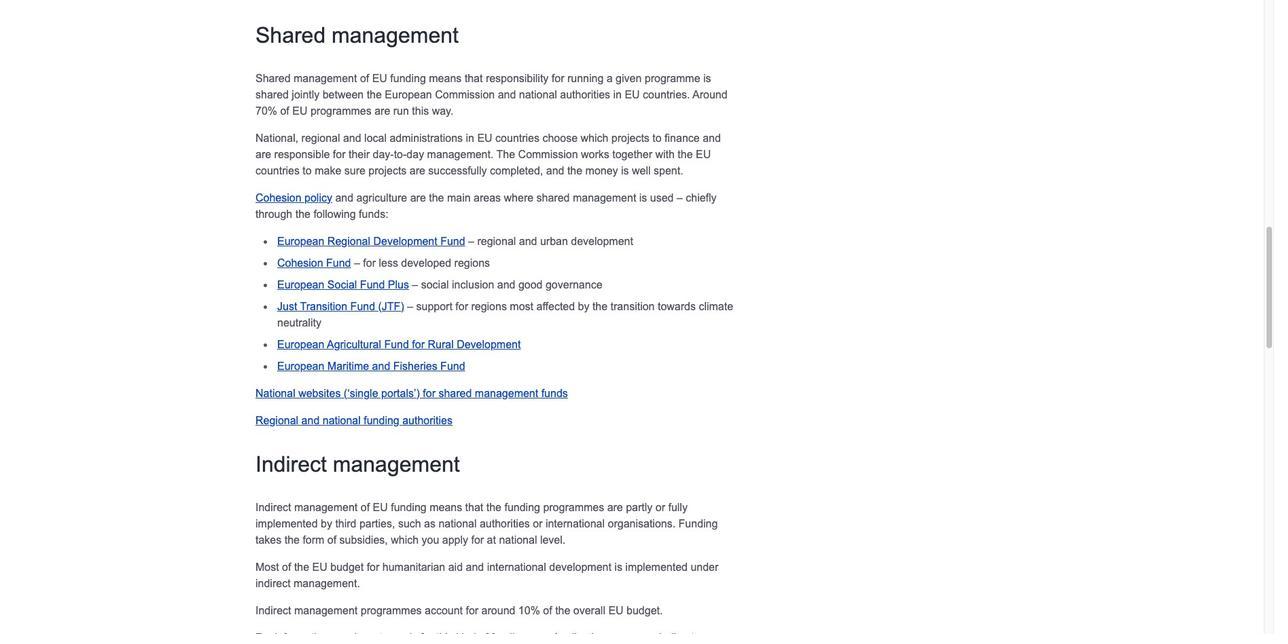 Task type: vqa. For each thing, say whether or not it's contained in the screenshot.
further at the left of the page
no



Task type: locate. For each thing, give the bounding box(es) containing it.
apply
[[442, 535, 468, 546]]

such
[[398, 518, 421, 530]]

0 vertical spatial or
[[656, 502, 665, 514]]

european for regional
[[277, 236, 325, 247]]

is left the well
[[621, 165, 629, 176]]

shared inside shared management of eu funding means that responsibility for running a given programme is shared jointly between the european commission and national authorities in eu countries. around 70% of eu programmes are run this way.
[[256, 72, 291, 84]]

overall
[[574, 605, 606, 617]]

0 horizontal spatial in
[[466, 132, 474, 144]]

– right used at top right
[[677, 192, 683, 204]]

3 indirect from the top
[[256, 605, 291, 617]]

management inside shared management of eu funding means that responsibility for running a given programme is shared jointly between the european commission and national authorities in eu countries. around 70% of eu programmes are run this way.
[[294, 72, 357, 84]]

regional up responsible
[[302, 132, 340, 144]]

shared for shared management
[[256, 23, 326, 47]]

1 vertical spatial regional
[[477, 236, 516, 247]]

transition
[[611, 301, 655, 312]]

1 vertical spatial countries
[[256, 165, 300, 176]]

successfully
[[428, 165, 487, 176]]

0 vertical spatial regions
[[454, 257, 490, 269]]

and inside 'most of the eu budget for humanitarian aid and international development is implemented under indirect management.'
[[466, 562, 484, 573]]

the left transition
[[593, 301, 608, 312]]

in inside "national, regional and local administrations in eu countries choose which projects to finance and are responsible for their day-to-day management. the commission works together with the eu countries to make sure projects are successfully completed, and the money is well spent."
[[466, 132, 474, 144]]

together
[[613, 149, 653, 160]]

used
[[650, 192, 674, 204]]

0 horizontal spatial management.
[[294, 578, 360, 590]]

of up between
[[360, 72, 369, 84]]

the down works
[[568, 165, 583, 176]]

1 vertical spatial in
[[466, 132, 474, 144]]

–
[[677, 192, 683, 204], [468, 236, 474, 247], [354, 257, 360, 269], [412, 279, 418, 291], [407, 301, 413, 312]]

1 vertical spatial means
[[430, 502, 462, 514]]

1 vertical spatial projects
[[369, 165, 407, 176]]

0 vertical spatial means
[[429, 72, 462, 84]]

urban
[[540, 236, 568, 247]]

means up way.
[[429, 72, 462, 84]]

regional inside "national, regional and local administrations in eu countries choose which projects to finance and are responsible for their day-to-day management. the commission works together with the eu countries to make sure projects are successfully completed, and the money is well spent."
[[302, 132, 340, 144]]

and agriculture are the main areas where shared management is used – chiefly through the following funds:
[[256, 192, 717, 220]]

by down governance
[[578, 301, 590, 312]]

for
[[552, 72, 565, 84], [333, 149, 346, 160], [363, 257, 376, 269], [456, 301, 468, 312], [412, 339, 425, 350], [423, 388, 436, 399], [471, 535, 484, 546], [367, 562, 380, 573], [466, 605, 479, 617]]

implemented
[[256, 518, 318, 530], [626, 562, 688, 573]]

governance
[[546, 279, 603, 291]]

1 horizontal spatial to
[[653, 132, 662, 144]]

international inside 'most of the eu budget for humanitarian aid and international development is implemented under indirect management.'
[[487, 562, 546, 573]]

1 shared from the top
[[256, 23, 326, 47]]

national down responsibility on the top left
[[519, 89, 557, 100]]

0 horizontal spatial implemented
[[256, 518, 318, 530]]

and down responsibility on the top left
[[498, 89, 516, 100]]

for inside "national, regional and local administrations in eu countries choose which projects to finance and are responsible for their day-to-day management. the commission works together with the eu countries to make sure projects are successfully completed, and the money is well spent."
[[333, 149, 346, 160]]

for right budget on the left bottom of page
[[367, 562, 380, 573]]

management for indirect management of eu funding means that the funding programmes are partly or fully implemented by third parties, such as national authorities or international organisations. funding takes the form of subsidies, which you apply for at national level.
[[294, 502, 358, 514]]

which inside "national, regional and local administrations in eu countries choose which projects to finance and are responsible for their day-to-day management. the commission works together with the eu countries to make sure projects are successfully completed, and the money is well spent."
[[581, 132, 609, 144]]

shared down "rural"
[[439, 388, 472, 399]]

2 shared from the top
[[256, 72, 291, 84]]

a
[[607, 72, 613, 84]]

of right "most"
[[282, 562, 291, 573]]

support
[[416, 301, 453, 312]]

1 vertical spatial indirect
[[256, 502, 291, 514]]

eu down finance
[[696, 149, 711, 160]]

choose
[[543, 132, 578, 144]]

is up around
[[704, 72, 711, 84]]

countries
[[496, 132, 540, 144], [256, 165, 300, 176]]

means up as
[[430, 502, 462, 514]]

1 horizontal spatial management.
[[427, 149, 494, 160]]

in down given
[[613, 89, 622, 100]]

implemented up "takes"
[[256, 518, 318, 530]]

2 horizontal spatial shared
[[537, 192, 570, 204]]

towards
[[658, 301, 696, 312]]

shared right where at the left of page
[[537, 192, 570, 204]]

run
[[393, 105, 409, 117]]

indirect
[[256, 452, 327, 477], [256, 502, 291, 514], [256, 605, 291, 617]]

are inside indirect management of eu funding means that the funding programmes are partly or fully implemented by third parties, such as national authorities or international organisations. funding takes the form of subsidies, which you apply for at national level.
[[607, 502, 623, 514]]

for left around
[[466, 605, 479, 617]]

shared inside and agriculture are the main areas where shared management is used – chiefly through the following funds:
[[537, 192, 570, 204]]

0 horizontal spatial development
[[373, 236, 438, 247]]

for left at
[[471, 535, 484, 546]]

0 vertical spatial projects
[[612, 132, 650, 144]]

1 vertical spatial cohesion
[[277, 257, 323, 269]]

1 vertical spatial international
[[487, 562, 546, 573]]

shared up jointly at the top left of page
[[256, 23, 326, 47]]

1 vertical spatial shared
[[537, 192, 570, 204]]

that inside indirect management of eu funding means that the funding programmes are partly or fully implemented by third parties, such as national authorities or international organisations. funding takes the form of subsidies, which you apply for at national level.
[[465, 502, 484, 514]]

indirect management programmes account for around 10% of the overall eu budget.
[[256, 605, 663, 617]]

commission inside "national, regional and local administrations in eu countries choose which projects to finance and are responsible for their day-to-day management. the commission works together with the eu countries to make sure projects are successfully completed, and the money is well spent."
[[518, 149, 578, 160]]

programmes down between
[[311, 105, 372, 117]]

2 vertical spatial authorities
[[480, 518, 530, 530]]

0 vertical spatial regional
[[302, 132, 340, 144]]

funding
[[390, 72, 426, 84], [364, 415, 400, 427], [391, 502, 427, 514], [505, 502, 540, 514]]

fund up developed
[[441, 236, 465, 247]]

1 vertical spatial implemented
[[626, 562, 688, 573]]

by inside – support for regions most affected by the transition towards climate neutrality
[[578, 301, 590, 312]]

european for agricultural
[[277, 339, 325, 350]]

0 vertical spatial programmes
[[311, 105, 372, 117]]

0 horizontal spatial by
[[321, 518, 332, 530]]

countries up "the"
[[496, 132, 540, 144]]

1 vertical spatial commission
[[518, 149, 578, 160]]

1 horizontal spatial development
[[457, 339, 521, 350]]

0 vertical spatial authorities
[[560, 89, 610, 100]]

eu up parties,
[[373, 502, 388, 514]]

and right the aid
[[466, 562, 484, 573]]

that up the 'apply'
[[465, 502, 484, 514]]

regions down inclusion
[[471, 301, 507, 312]]

chiefly
[[686, 192, 717, 204]]

management
[[332, 23, 459, 47], [294, 72, 357, 84], [573, 192, 636, 204], [475, 388, 539, 399], [333, 452, 460, 477], [294, 502, 358, 514], [294, 605, 358, 617]]

that left responsibility on the top left
[[465, 72, 483, 84]]

which
[[581, 132, 609, 144], [391, 535, 419, 546]]

programmes down humanitarian
[[361, 605, 422, 617]]

0 vertical spatial implemented
[[256, 518, 318, 530]]

regional down and agriculture are the main areas where shared management is used – chiefly through the following funds:
[[477, 236, 516, 247]]

0 vertical spatial shared
[[256, 89, 289, 100]]

1 vertical spatial shared
[[256, 72, 291, 84]]

is inside 'most of the eu budget for humanitarian aid and international development is implemented under indirect management.'
[[615, 562, 623, 573]]

of
[[360, 72, 369, 84], [280, 105, 289, 117], [361, 502, 370, 514], [328, 535, 337, 546], [282, 562, 291, 573], [543, 605, 552, 617]]

0 horizontal spatial which
[[391, 535, 419, 546]]

are down national,
[[256, 149, 271, 160]]

0 vertical spatial regional
[[328, 236, 370, 247]]

that for the
[[465, 502, 484, 514]]

national
[[256, 388, 295, 399]]

the
[[367, 89, 382, 100], [678, 149, 693, 160], [568, 165, 583, 176], [429, 192, 444, 204], [295, 208, 311, 220], [593, 301, 608, 312], [487, 502, 502, 514], [285, 535, 300, 546], [294, 562, 309, 573], [555, 605, 571, 617]]

inclusion
[[452, 279, 494, 291]]

1 horizontal spatial which
[[581, 132, 609, 144]]

for inside 'most of the eu budget for humanitarian aid and international development is implemented under indirect management.'
[[367, 562, 380, 573]]

social
[[328, 279, 357, 291]]

1 horizontal spatial or
[[656, 502, 665, 514]]

1 horizontal spatial authorities
[[480, 518, 530, 530]]

means
[[429, 72, 462, 84], [430, 502, 462, 514]]

developed
[[401, 257, 451, 269]]

management for shared management
[[332, 23, 459, 47]]

international up level.
[[546, 518, 605, 530]]

most of the eu budget for humanitarian aid and international development is implemented under indirect management.
[[256, 562, 719, 590]]

2 indirect from the top
[[256, 502, 291, 514]]

to down responsible
[[303, 165, 312, 176]]

1 vertical spatial authorities
[[403, 415, 453, 427]]

0 vertical spatial shared
[[256, 23, 326, 47]]

to up 'with'
[[653, 132, 662, 144]]

1 vertical spatial regional
[[256, 415, 299, 427]]

commission up way.
[[435, 89, 495, 100]]

0 horizontal spatial to
[[303, 165, 312, 176]]

just
[[277, 301, 297, 312]]

1 vertical spatial development
[[549, 562, 612, 573]]

national inside shared management of eu funding means that responsibility for running a given programme is shared jointly between the european commission and national authorities in eu countries. around 70% of eu programmes are run this way.
[[519, 89, 557, 100]]

1 vertical spatial development
[[457, 339, 521, 350]]

running
[[568, 72, 604, 84]]

means inside indirect management of eu funding means that the funding programmes are partly or fully implemented by third parties, such as national authorities or international organisations. funding takes the form of subsidies, which you apply for at national level.
[[430, 502, 462, 514]]

eu down given
[[625, 89, 640, 100]]

0 vertical spatial cohesion
[[256, 192, 302, 204]]

european
[[385, 89, 432, 100], [277, 236, 325, 247], [277, 279, 325, 291], [277, 339, 325, 350], [277, 361, 325, 372]]

0 vertical spatial which
[[581, 132, 609, 144]]

0 horizontal spatial authorities
[[403, 415, 453, 427]]

1 vertical spatial regions
[[471, 301, 507, 312]]

0 vertical spatial countries
[[496, 132, 540, 144]]

implemented up budget.
[[626, 562, 688, 573]]

for up fisheries
[[412, 339, 425, 350]]

most
[[510, 301, 534, 312]]

national
[[519, 89, 557, 100], [323, 415, 361, 427], [439, 518, 477, 530], [499, 535, 537, 546]]

funds
[[542, 388, 568, 399]]

eu inside indirect management of eu funding means that the funding programmes are partly or fully implemented by third parties, such as national authorities or international organisations. funding takes the form of subsidies, which you apply for at national level.
[[373, 502, 388, 514]]

0 horizontal spatial regional
[[302, 132, 340, 144]]

the inside – support for regions most affected by the transition towards climate neutrality
[[593, 301, 608, 312]]

cohesion fund – for less developed regions
[[277, 257, 490, 269]]

commission down choose
[[518, 149, 578, 160]]

0 vertical spatial international
[[546, 518, 605, 530]]

responsible
[[274, 149, 330, 160]]

1 vertical spatial programmes
[[543, 502, 604, 514]]

programme
[[645, 72, 701, 84]]

funding down portals')
[[364, 415, 400, 427]]

management. down budget on the left bottom of page
[[294, 578, 360, 590]]

development inside 'most of the eu budget for humanitarian aid and international development is implemented under indirect management.'
[[549, 562, 612, 573]]

projects up together
[[612, 132, 650, 144]]

the left overall
[[555, 605, 571, 617]]

european social fund plus link
[[277, 279, 409, 291]]

works
[[581, 149, 610, 160]]

shared for shared management of eu funding means that responsibility for running a given programme is shared jointly between the european commission and national authorities in eu countries. around 70% of eu programmes are run this way.
[[256, 72, 291, 84]]

0 vertical spatial that
[[465, 72, 483, 84]]

most
[[256, 562, 279, 573]]

0 horizontal spatial commission
[[435, 89, 495, 100]]

cohesion up through
[[256, 192, 302, 204]]

of right 10%
[[543, 605, 552, 617]]

for left running
[[552, 72, 565, 84]]

eu down shared management
[[372, 72, 387, 84]]

is down organisations.
[[615, 562, 623, 573]]

1 indirect from the top
[[256, 452, 327, 477]]

authorities inside indirect management of eu funding means that the funding programmes are partly or fully implemented by third parties, such as national authorities or international organisations. funding takes the form of subsidies, which you apply for at national level.
[[480, 518, 530, 530]]

management. up successfully
[[427, 149, 494, 160]]

– inside and agriculture are the main areas where shared management is used – chiefly through the following funds:
[[677, 192, 683, 204]]

2 vertical spatial shared
[[439, 388, 472, 399]]

development
[[571, 236, 633, 247], [549, 562, 612, 573]]

portals')
[[381, 388, 420, 399]]

development right urban
[[571, 236, 633, 247]]

programmes up level.
[[543, 502, 604, 514]]

european social fund plus – social inclusion and good governance
[[277, 279, 603, 291]]

or up level.
[[533, 518, 543, 530]]

the down finance
[[678, 149, 693, 160]]

0 vertical spatial commission
[[435, 89, 495, 100]]

means inside shared management of eu funding means that responsibility for running a given programme is shared jointly between the european commission and national authorities in eu countries. around 70% of eu programmes are run this way.
[[429, 72, 462, 84]]

0 vertical spatial indirect
[[256, 452, 327, 477]]

shared up 70%
[[256, 72, 291, 84]]

international inside indirect management of eu funding means that the funding programmes are partly or fully implemented by third parties, such as national authorities or international organisations. funding takes the form of subsidies, which you apply for at national level.
[[546, 518, 605, 530]]

regional
[[328, 236, 370, 247], [256, 415, 299, 427]]

1 horizontal spatial commission
[[518, 149, 578, 160]]

1 horizontal spatial countries
[[496, 132, 540, 144]]

1 vertical spatial which
[[391, 535, 419, 546]]

their
[[349, 149, 370, 160]]

national,
[[256, 132, 299, 144]]

countries down responsible
[[256, 165, 300, 176]]

authorities up at
[[480, 518, 530, 530]]

– right (jtf)
[[407, 301, 413, 312]]

eu right overall
[[609, 605, 624, 617]]

authorities
[[560, 89, 610, 100], [403, 415, 453, 427], [480, 518, 530, 530]]

shared
[[256, 23, 326, 47], [256, 72, 291, 84]]

indirect for indirect management programmes account for around 10% of the overall eu budget.
[[256, 605, 291, 617]]

third
[[335, 518, 357, 530]]

national right at
[[499, 535, 537, 546]]

authorities down running
[[560, 89, 610, 100]]

areas
[[474, 192, 501, 204]]

0 vertical spatial in
[[613, 89, 622, 100]]

the down the form
[[294, 562, 309, 573]]

partly
[[626, 502, 653, 514]]

2 horizontal spatial authorities
[[560, 89, 610, 100]]

following
[[314, 208, 356, 220]]

1 horizontal spatial implemented
[[626, 562, 688, 573]]

0 horizontal spatial or
[[533, 518, 543, 530]]

indirect inside indirect management of eu funding means that the funding programmes are partly or fully implemented by third parties, such as national authorities or international organisations. funding takes the form of subsidies, which you apply for at national level.
[[256, 502, 291, 514]]

regional down national
[[256, 415, 299, 427]]

that for responsibility
[[465, 72, 483, 84]]

0 horizontal spatial projects
[[369, 165, 407, 176]]

management.
[[427, 149, 494, 160], [294, 578, 360, 590]]

– up european social fund plus link
[[354, 257, 360, 269]]

1 vertical spatial by
[[321, 518, 332, 530]]

that inside shared management of eu funding means that responsibility for running a given programme is shared jointly between the european commission and national authorities in eu countries. around 70% of eu programmes are run this way.
[[465, 72, 483, 84]]

means for commission
[[429, 72, 462, 84]]

just transition fund (jtf) link
[[277, 301, 404, 312]]

eu left budget on the left bottom of page
[[312, 562, 328, 573]]

0 horizontal spatial shared
[[256, 89, 289, 100]]

1 horizontal spatial by
[[578, 301, 590, 312]]

countries.
[[643, 89, 690, 100]]

finance
[[665, 132, 700, 144]]

are left the run
[[375, 105, 390, 117]]

are right agriculture
[[410, 192, 426, 204]]

spent.
[[654, 165, 684, 176]]

1 horizontal spatial projects
[[612, 132, 650, 144]]

1 vertical spatial management.
[[294, 578, 360, 590]]

that
[[465, 72, 483, 84], [465, 502, 484, 514]]

for down inclusion
[[456, 301, 468, 312]]

or left fully
[[656, 502, 665, 514]]

0 vertical spatial management.
[[427, 149, 494, 160]]

projects down day-
[[369, 165, 407, 176]]

1 vertical spatial that
[[465, 502, 484, 514]]

1 horizontal spatial in
[[613, 89, 622, 100]]

commission inside shared management of eu funding means that responsibility for running a given programme is shared jointly between the european commission and national authorities in eu countries. around 70% of eu programmes are run this way.
[[435, 89, 495, 100]]

in up successfully
[[466, 132, 474, 144]]

2 vertical spatial programmes
[[361, 605, 422, 617]]

2 vertical spatial indirect
[[256, 605, 291, 617]]

development down – support for regions most affected by the transition towards climate neutrality
[[457, 339, 521, 350]]

0 vertical spatial development
[[373, 236, 438, 247]]

1 horizontal spatial shared
[[439, 388, 472, 399]]

development up less
[[373, 236, 438, 247]]

cohesion policy link
[[256, 192, 332, 204]]

0 vertical spatial to
[[653, 132, 662, 144]]

1 vertical spatial or
[[533, 518, 543, 530]]

account
[[425, 605, 463, 617]]

shared up 70%
[[256, 89, 289, 100]]

which up works
[[581, 132, 609, 144]]

for up make
[[333, 149, 346, 160]]

development down level.
[[549, 562, 612, 573]]

0 vertical spatial by
[[578, 301, 590, 312]]

and
[[498, 89, 516, 100], [343, 132, 361, 144], [703, 132, 721, 144], [546, 165, 564, 176], [335, 192, 354, 204], [519, 236, 537, 247], [497, 279, 516, 291], [372, 361, 390, 372], [302, 415, 320, 427], [466, 562, 484, 573]]

management inside indirect management of eu funding means that the funding programmes are partly or fully implemented by third parties, such as national authorities or international organisations. funding takes the form of subsidies, which you apply for at national level.
[[294, 502, 358, 514]]

funding up such
[[391, 502, 427, 514]]



Task type: describe. For each thing, give the bounding box(es) containing it.
0 horizontal spatial regional
[[256, 415, 299, 427]]

rural
[[428, 339, 454, 350]]

climate
[[699, 301, 734, 312]]

less
[[379, 257, 398, 269]]

implemented inside indirect management of eu funding means that the funding programmes are partly or fully implemented by third parties, such as national authorities or international organisations. funding takes the form of subsidies, which you apply for at national level.
[[256, 518, 318, 530]]

way.
[[432, 105, 454, 117]]

agriculture
[[357, 192, 407, 204]]

the inside 'most of the eu budget for humanitarian aid and international development is implemented under indirect management.'
[[294, 562, 309, 573]]

funding inside shared management of eu funding means that responsibility for running a given programme is shared jointly between the european commission and national authorities in eu countries. around 70% of eu programmes are run this way.
[[390, 72, 426, 84]]

regional and national funding authorities link
[[256, 415, 453, 427]]

management for indirect management programmes account for around 10% of the overall eu budget.
[[294, 605, 358, 617]]

are down day
[[410, 165, 425, 176]]

given
[[616, 72, 642, 84]]

around
[[482, 605, 516, 617]]

management for shared management of eu funding means that responsibility for running a given programme is shared jointly between the european commission and national authorities in eu countries. around 70% of eu programmes are run this way.
[[294, 72, 357, 84]]

affected
[[537, 301, 575, 312]]

in inside shared management of eu funding means that responsibility for running a given programme is shared jointly between the european commission and national authorities in eu countries. around 70% of eu programmes are run this way.
[[613, 89, 622, 100]]

european agricultural fund for rural development link
[[277, 339, 521, 350]]

funds:
[[359, 208, 389, 220]]

european for social
[[277, 279, 325, 291]]

national websites ('single portals') for shared management funds
[[256, 388, 568, 399]]

and left 'good'
[[497, 279, 516, 291]]

cohesion fund link
[[277, 257, 351, 269]]

european for maritime
[[277, 361, 325, 372]]

responsibility
[[486, 72, 549, 84]]

management. inside "national, regional and local administrations in eu countries choose which projects to finance and are responsible for their day-to-day management. the commission works together with the eu countries to make sure projects are successfully completed, and the money is well spent."
[[427, 149, 494, 160]]

european maritime and fisheries fund link
[[277, 361, 465, 372]]

is inside shared management of eu funding means that responsibility for running a given programme is shared jointly between the european commission and national authorities in eu countries. around 70% of eu programmes are run this way.
[[704, 72, 711, 84]]

of up parties,
[[361, 502, 370, 514]]

between
[[323, 89, 364, 100]]

eu inside 'most of the eu budget for humanitarian aid and international development is implemented under indirect management.'
[[312, 562, 328, 573]]

aid
[[448, 562, 463, 573]]

is inside and agriculture are the main areas where shared management is used – chiefly through the following funds:
[[639, 192, 647, 204]]

management. inside 'most of the eu budget for humanitarian aid and international development is implemented under indirect management.'
[[294, 578, 360, 590]]

are inside shared management of eu funding means that responsibility for running a given programme is shared jointly between the european commission and national authorities in eu countries. around 70% of eu programmes are run this way.
[[375, 105, 390, 117]]

which inside indirect management of eu funding means that the funding programmes are partly or fully implemented by third parties, such as national authorities or international organisations. funding takes the form of subsidies, which you apply for at national level.
[[391, 535, 419, 546]]

eu down jointly at the top left of page
[[292, 105, 308, 117]]

european regional development fund – regional and urban development
[[277, 236, 633, 247]]

and right finance
[[703, 132, 721, 144]]

– down and agriculture are the main areas where shared management is used – chiefly through the following funds:
[[468, 236, 474, 247]]

where
[[504, 192, 534, 204]]

administrations
[[390, 132, 463, 144]]

funding
[[679, 518, 718, 530]]

for left less
[[363, 257, 376, 269]]

agricultural
[[327, 339, 381, 350]]

and inside and agriculture are the main areas where shared management is used – chiefly through the following funds:
[[335, 192, 354, 204]]

regions inside – support for regions most affected by the transition towards climate neutrality
[[471, 301, 507, 312]]

of right 70%
[[280, 105, 289, 117]]

shared management
[[256, 23, 459, 47]]

transition
[[300, 301, 347, 312]]

shared management of eu funding means that responsibility for running a given programme is shared jointly between the european commission and national authorities in eu countries. around 70% of eu programmes are run this way.
[[256, 72, 728, 117]]

jointly
[[292, 89, 320, 100]]

level.
[[540, 535, 566, 546]]

as
[[424, 518, 436, 530]]

this
[[412, 105, 429, 117]]

management for indirect management
[[333, 452, 460, 477]]

national websites ('single portals') for shared management funds link
[[256, 388, 568, 399]]

you
[[422, 535, 439, 546]]

– right plus
[[412, 279, 418, 291]]

cohesion for cohesion policy
[[256, 192, 302, 204]]

– inside – support for regions most affected by the transition towards climate neutrality
[[407, 301, 413, 312]]

with
[[656, 149, 675, 160]]

budget
[[331, 562, 364, 573]]

0 horizontal spatial countries
[[256, 165, 300, 176]]

of right the form
[[328, 535, 337, 546]]

is inside "national, regional and local administrations in eu countries choose which projects to finance and are responsible for their day-to-day management. the commission works together with the eu countries to make sure projects are successfully completed, and the money is well spent."
[[621, 165, 629, 176]]

indirect for indirect management
[[256, 452, 327, 477]]

are inside and agriculture are the main areas where shared management is used – chiefly through the following funds:
[[410, 192, 426, 204]]

the down the cohesion policy
[[295, 208, 311, 220]]

day-
[[373, 149, 394, 160]]

indirect management of eu funding means that the funding programmes are partly or fully implemented by third parties, such as national authorities or international organisations. funding takes the form of subsidies, which you apply for at national level.
[[256, 502, 718, 546]]

national up the 'apply'
[[439, 518, 477, 530]]

through
[[256, 208, 292, 220]]

cohesion policy
[[256, 192, 332, 204]]

indirect
[[256, 578, 291, 590]]

neutrality
[[277, 317, 321, 329]]

for right portals')
[[423, 388, 436, 399]]

for inside shared management of eu funding means that responsibility for running a given programme is shared jointly between the european commission and national authorities in eu countries. around 70% of eu programmes are run this way.
[[552, 72, 565, 84]]

fund left (jtf)
[[350, 301, 375, 312]]

form
[[303, 535, 324, 546]]

shared inside shared management of eu funding means that responsibility for running a given programme is shared jointly between the european commission and national authorities in eu countries. around 70% of eu programmes are run this way.
[[256, 89, 289, 100]]

takes
[[256, 535, 282, 546]]

the inside shared management of eu funding means that responsibility for running a given programme is shared jointly between the european commission and national authorities in eu countries. around 70% of eu programmes are run this way.
[[367, 89, 382, 100]]

organisations.
[[608, 518, 676, 530]]

around
[[693, 89, 728, 100]]

at
[[487, 535, 496, 546]]

money
[[586, 165, 618, 176]]

and left urban
[[519, 236, 537, 247]]

programmes inside shared management of eu funding means that responsibility for running a given programme is shared jointly between the european commission and national authorities in eu countries. around 70% of eu programmes are run this way.
[[311, 105, 372, 117]]

national down ('single
[[323, 415, 361, 427]]

fund up 'social'
[[326, 257, 351, 269]]

implemented inside 'most of the eu budget for humanitarian aid and international development is implemented under indirect management.'
[[626, 562, 688, 573]]

main
[[447, 192, 471, 204]]

indirect management
[[256, 452, 460, 477]]

and up their
[[343, 132, 361, 144]]

regional and national funding authorities
[[256, 415, 453, 427]]

70%
[[256, 105, 277, 117]]

fund down cohesion fund – for less developed regions
[[360, 279, 385, 291]]

1 horizontal spatial regional
[[328, 236, 370, 247]]

0 vertical spatial development
[[571, 236, 633, 247]]

and down websites
[[302, 415, 320, 427]]

policy
[[305, 192, 332, 204]]

programmes inside indirect management of eu funding means that the funding programmes are partly or fully implemented by third parties, such as national authorities or international organisations. funding takes the form of subsidies, which you apply for at national level.
[[543, 502, 604, 514]]

national, regional and local administrations in eu countries choose which projects to finance and are responsible for their day-to-day management. the commission works together with the eu countries to make sure projects are successfully completed, and the money is well spent.
[[256, 132, 721, 176]]

funding up level.
[[505, 502, 540, 514]]

for inside – support for regions most affected by the transition towards climate neutrality
[[456, 301, 468, 312]]

means for as
[[430, 502, 462, 514]]

make
[[315, 165, 341, 176]]

and down european agricultural fund for rural development
[[372, 361, 390, 372]]

european inside shared management of eu funding means that responsibility for running a given programme is shared jointly between the european commission and national authorities in eu countries. around 70% of eu programmes are run this way.
[[385, 89, 432, 100]]

1 horizontal spatial regional
[[477, 236, 516, 247]]

eu up successfully
[[477, 132, 493, 144]]

(jtf)
[[378, 301, 404, 312]]

sure
[[344, 165, 366, 176]]

the
[[497, 149, 515, 160]]

and inside shared management of eu funding means that responsibility for running a given programme is shared jointly between the european commission and national authorities in eu countries. around 70% of eu programmes are run this way.
[[498, 89, 516, 100]]

websites
[[299, 388, 341, 399]]

subsidies,
[[340, 535, 388, 546]]

the left the form
[[285, 535, 300, 546]]

fund down "rural"
[[441, 361, 465, 372]]

the left main in the top of the page
[[429, 192, 444, 204]]

10%
[[519, 605, 540, 617]]

by inside indirect management of eu funding means that the funding programmes are partly or fully implemented by third parties, such as national authorities or international organisations. funding takes the form of subsidies, which you apply for at national level.
[[321, 518, 332, 530]]

cohesion for cohesion fund – for less developed regions
[[277, 257, 323, 269]]

indirect for indirect management of eu funding means that the funding programmes are partly or fully implemented by third parties, such as national authorities or international organisations. funding takes the form of subsidies, which you apply for at national level.
[[256, 502, 291, 514]]

parties,
[[360, 518, 395, 530]]

management inside and agriculture are the main areas where shared management is used – chiefly through the following funds:
[[573, 192, 636, 204]]

fisheries
[[393, 361, 438, 372]]

european maritime and fisheries fund
[[277, 361, 465, 372]]

authorities inside shared management of eu funding means that responsibility for running a given programme is shared jointly between the european commission and national authorities in eu countries. around 70% of eu programmes are run this way.
[[560, 89, 610, 100]]

to-
[[394, 149, 407, 160]]

for inside indirect management of eu funding means that the funding programmes are partly or fully implemented by third parties, such as national authorities or international organisations. funding takes the form of subsidies, which you apply for at national level.
[[471, 535, 484, 546]]

fund up fisheries
[[384, 339, 409, 350]]

local
[[364, 132, 387, 144]]

budget.
[[627, 605, 663, 617]]

and down choose
[[546, 165, 564, 176]]

1 vertical spatial to
[[303, 165, 312, 176]]

('single
[[344, 388, 378, 399]]

the up at
[[487, 502, 502, 514]]

fully
[[668, 502, 688, 514]]

well
[[632, 165, 651, 176]]

of inside 'most of the eu budget for humanitarian aid and international development is implemented under indirect management.'
[[282, 562, 291, 573]]

humanitarian
[[383, 562, 445, 573]]

plus
[[388, 279, 409, 291]]



